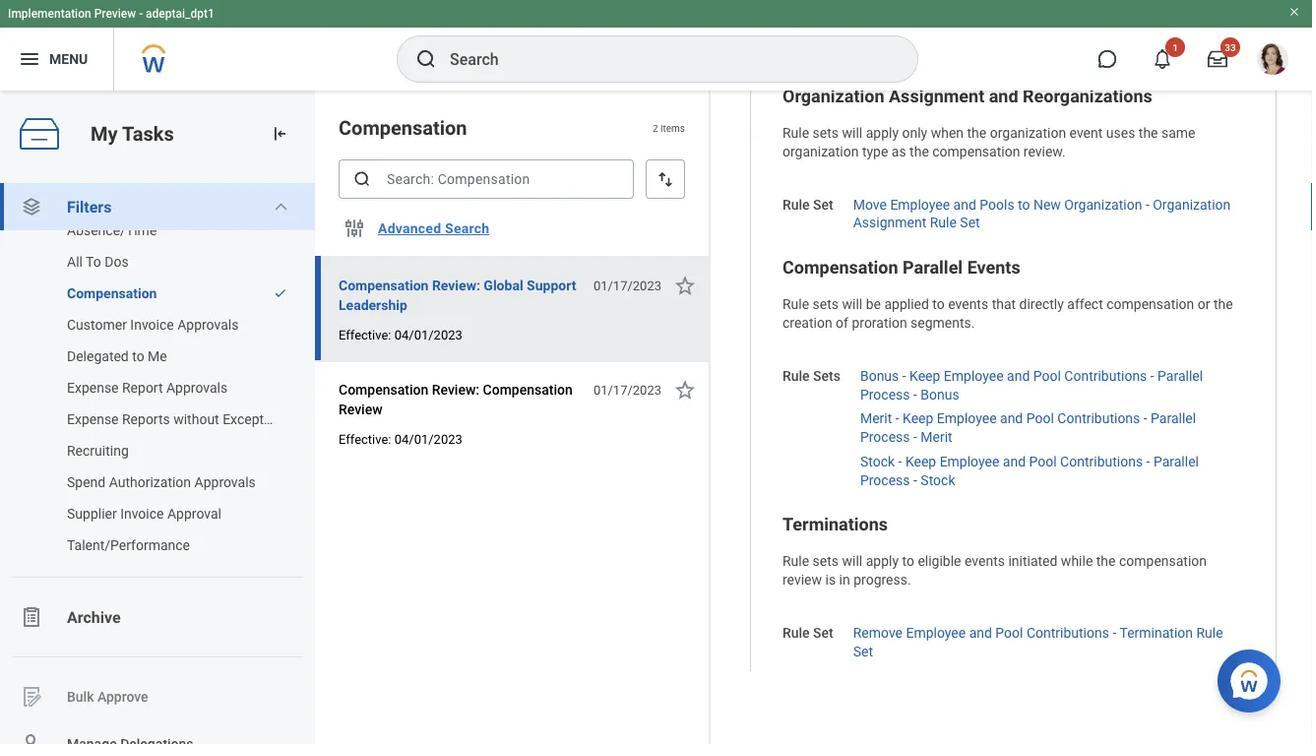 Task type: vqa. For each thing, say whether or not it's contained in the screenshot.
Rule Set for Organization Assignment and Reorganizations
yes



Task type: locate. For each thing, give the bounding box(es) containing it.
sets up is
[[813, 554, 839, 570]]

1 vertical spatial bonus
[[921, 387, 959, 403]]

to inside button
[[132, 348, 144, 364]]

profile logan mcneil image
[[1257, 43, 1288, 79]]

set down "pools"
[[960, 215, 980, 232]]

01/17/2023
[[593, 278, 661, 293], [593, 382, 661, 397]]

list
[[0, 103, 315, 744], [0, 215, 315, 561]]

will up type at the top right
[[842, 125, 862, 142]]

approvals up approval
[[194, 474, 256, 490]]

events inside rule sets will apply to eligible events initiated while the compensation review is in progress.
[[965, 554, 1005, 570]]

pool
[[1033, 368, 1061, 384], [1026, 411, 1054, 427], [1029, 454, 1057, 470], [995, 625, 1023, 641]]

uses
[[1106, 125, 1135, 142]]

organization
[[782, 87, 884, 107], [1064, 197, 1142, 213], [1153, 197, 1231, 213]]

0 vertical spatial keep
[[910, 368, 940, 384]]

new
[[1033, 197, 1061, 213]]

pool inside merit - keep employee and pool contributions - parallel process - merit
[[1026, 411, 1054, 427]]

the right the or
[[1214, 297, 1233, 313]]

invoice inside button
[[120, 505, 164, 522]]

remove
[[853, 625, 903, 641]]

2 vertical spatial keep
[[905, 454, 936, 470]]

1 horizontal spatial stock
[[921, 472, 955, 488]]

0 vertical spatial effective: 04/01/2023
[[339, 327, 462, 342]]

compensation
[[932, 144, 1020, 160], [1107, 297, 1194, 313], [1119, 554, 1207, 570]]

invoice inside button
[[130, 316, 174, 333]]

01/17/2023 left star image
[[593, 278, 661, 293]]

contributions inside the stock - keep employee and pool contributions - parallel process - stock
[[1060, 454, 1143, 470]]

employee inside bonus - keep employee and pool contributions - parallel process - bonus
[[944, 368, 1004, 384]]

to inside rule sets will be applied to events that directly affect compensation or the creation of proration segments.
[[932, 297, 945, 313]]

supplier invoice approval button
[[0, 498, 295, 530]]

my
[[91, 122, 118, 145]]

rule set for terminations
[[782, 625, 833, 641]]

1 vertical spatial compensation
[[1107, 297, 1194, 313]]

will up of in the right top of the page
[[842, 297, 862, 313]]

parallel for stock - keep employee and pool contributions - parallel process - stock
[[1153, 454, 1199, 470]]

1 vertical spatial sets
[[813, 297, 839, 313]]

will inside rule sets will be applied to events that directly affect compensation or the creation of proration segments.
[[842, 297, 862, 313]]

2 list from the top
[[0, 215, 315, 561]]

parallel inside bonus - keep employee and pool contributions - parallel process - bonus
[[1158, 368, 1203, 384]]

process for bonus
[[860, 387, 910, 403]]

1 horizontal spatial merit
[[921, 429, 952, 446]]

rule set
[[782, 197, 833, 213], [782, 625, 833, 641]]

2 vertical spatial approvals
[[194, 474, 256, 490]]

2 apply from the top
[[866, 554, 899, 570]]

merit
[[860, 411, 892, 427], [921, 429, 952, 446]]

2 effective: 04/01/2023 from the top
[[339, 432, 462, 446]]

pool down merit - keep employee and pool contributions - parallel process - merit
[[1029, 454, 1057, 470]]

contributions down bonus - keep employee and pool contributions - parallel process - bonus
[[1057, 411, 1140, 427]]

apply up the 'progress.'
[[866, 554, 899, 570]]

the down only
[[910, 144, 929, 160]]

parallel inside merit - keep employee and pool contributions - parallel process - merit
[[1151, 411, 1196, 427]]

set
[[813, 197, 833, 213], [960, 215, 980, 232], [813, 625, 833, 641], [853, 644, 873, 660]]

1 effective: from the top
[[339, 327, 391, 342]]

justify image
[[18, 47, 41, 71]]

only
[[902, 125, 927, 142]]

keep inside bonus - keep employee and pool contributions - parallel process - bonus
[[910, 368, 940, 384]]

and inside remove employee and pool contributions - termination rule set
[[969, 625, 992, 641]]

employee inside merit - keep employee and pool contributions - parallel process - merit
[[937, 411, 997, 427]]

organization up review. at the right
[[990, 125, 1066, 142]]

bonus right sets
[[860, 368, 899, 384]]

1 vertical spatial process
[[860, 429, 910, 446]]

invoice up 'me'
[[130, 316, 174, 333]]

stock up terminations
[[860, 454, 895, 470]]

1 expense from the top
[[67, 379, 119, 396]]

expense inside button
[[67, 411, 119, 427]]

1 vertical spatial review:
[[432, 381, 479, 398]]

process inside merit - keep employee and pool contributions - parallel process - merit
[[860, 429, 910, 446]]

events
[[948, 297, 988, 313], [965, 554, 1005, 570]]

1 vertical spatial assignment
[[853, 215, 926, 232]]

approvals inside button
[[177, 316, 239, 333]]

expense up recruiting
[[67, 411, 119, 427]]

0 horizontal spatial organization
[[782, 144, 859, 160]]

and inside bonus - keep employee and pool contributions - parallel process - bonus
[[1007, 368, 1030, 384]]

rule set left move at the top of page
[[782, 197, 833, 213]]

talent/performance
[[67, 537, 190, 553]]

parallel for bonus - keep employee and pool contributions - parallel process - bonus
[[1158, 368, 1203, 384]]

rule set inside organization assignment and reorganizations group
[[782, 197, 833, 213]]

1 vertical spatial 01/17/2023
[[593, 382, 661, 397]]

and up rule sets will apply only when the organization event uses the same organization type as the compensation review.
[[989, 87, 1018, 107]]

0 vertical spatial 04/01/2023
[[394, 327, 462, 342]]

0 vertical spatial expense
[[67, 379, 119, 396]]

employee for merit
[[937, 411, 997, 427]]

pool inside bonus - keep employee and pool contributions - parallel process - bonus
[[1033, 368, 1061, 384]]

1 review: from the top
[[432, 277, 480, 293]]

review: inside compensation review: compensation review
[[432, 381, 479, 398]]

stock up eligible
[[921, 472, 955, 488]]

3 process from the top
[[860, 472, 910, 488]]

keep inside the stock - keep employee and pool contributions - parallel process - stock
[[905, 454, 936, 470]]

approvals up delegated to me button
[[177, 316, 239, 333]]

2 04/01/2023 from the top
[[394, 432, 462, 446]]

and up merit - keep employee and pool contributions - parallel process - merit link
[[1007, 368, 1030, 384]]

compensation left the or
[[1107, 297, 1194, 313]]

spend
[[67, 474, 106, 490]]

assignment inside "move employee and pools to new organization - organization assignment rule set"
[[853, 215, 926, 232]]

compensation up termination
[[1119, 554, 1207, 570]]

keep for merit
[[903, 411, 933, 427]]

employee down "segments."
[[944, 368, 1004, 384]]

1 vertical spatial merit
[[921, 429, 952, 446]]

dos
[[105, 253, 129, 270]]

1 sets from the top
[[813, 125, 839, 142]]

and down bonus - keep employee and pool contributions - parallel process - bonus
[[1000, 411, 1023, 427]]

invoice for supplier
[[120, 505, 164, 522]]

1 list from the top
[[0, 103, 315, 744]]

1 vertical spatial stock
[[921, 472, 955, 488]]

0 vertical spatial apply
[[866, 125, 899, 142]]

contributions inside merit - keep employee and pool contributions - parallel process - merit
[[1057, 411, 1140, 427]]

keep
[[910, 368, 940, 384], [903, 411, 933, 427], [905, 454, 936, 470]]

parallel for merit - keep employee and pool contributions - parallel process - merit
[[1151, 411, 1196, 427]]

assignment
[[889, 87, 984, 107], [853, 215, 926, 232]]

review: inside compensation review: global support leadership
[[432, 277, 480, 293]]

sets left only
[[813, 125, 839, 142]]

0 vertical spatial compensation
[[932, 144, 1020, 160]]

0 vertical spatial review:
[[432, 277, 480, 293]]

star image
[[673, 274, 697, 297]]

be
[[866, 297, 881, 313]]

approvals for expense report approvals
[[166, 379, 228, 396]]

bonus down "segments."
[[921, 387, 959, 403]]

1 vertical spatial apply
[[866, 554, 899, 570]]

sets
[[813, 368, 840, 384]]

effective: down leadership
[[339, 327, 391, 342]]

merit - keep employee and pool contributions - parallel process - merit
[[860, 411, 1196, 446]]

report
[[122, 379, 163, 396]]

1 vertical spatial 04/01/2023
[[394, 432, 462, 446]]

employee for stock
[[940, 454, 999, 470]]

1 04/01/2023 from the top
[[394, 327, 462, 342]]

contributions down affect
[[1064, 368, 1147, 384]]

recruiting button
[[0, 435, 295, 467]]

0 vertical spatial rule set
[[782, 197, 833, 213]]

expense reports without exceptions button
[[0, 404, 295, 435]]

global
[[484, 277, 523, 293]]

my tasks element
[[0, 91, 315, 744]]

0 vertical spatial effective:
[[339, 327, 391, 342]]

assignment up when
[[889, 87, 984, 107]]

sets up of in the right top of the page
[[813, 297, 839, 313]]

0 vertical spatial organization
[[990, 125, 1066, 142]]

1 vertical spatial approvals
[[166, 379, 228, 396]]

bulk approve link
[[0, 673, 315, 720]]

04/01/2023 down compensation review: compensation review
[[394, 432, 462, 446]]

approvals
[[177, 316, 239, 333], [166, 379, 228, 396], [194, 474, 256, 490]]

0 horizontal spatial merit
[[860, 411, 892, 427]]

effective: 04/01/2023 down leadership
[[339, 327, 462, 342]]

notifications element
[[1267, 39, 1282, 55]]

1 will from the top
[[842, 125, 862, 142]]

parallel inside the stock - keep employee and pool contributions - parallel process - stock
[[1153, 454, 1199, 470]]

expense inside button
[[67, 379, 119, 396]]

support
[[527, 277, 576, 293]]

events right eligible
[[965, 554, 1005, 570]]

0 horizontal spatial stock
[[860, 454, 895, 470]]

1 apply from the top
[[866, 125, 899, 142]]

1 button
[[1141, 37, 1185, 81]]

configure image
[[343, 217, 366, 240]]

pool up merit - keep employee and pool contributions - parallel process - merit link
[[1033, 368, 1061, 384]]

0 horizontal spatial bonus
[[860, 368, 899, 384]]

2 vertical spatial process
[[860, 472, 910, 488]]

apply for terminations
[[866, 554, 899, 570]]

move employee and pools to new organization - organization assignment rule set link
[[853, 193, 1231, 232]]

search image
[[352, 169, 372, 189]]

1 rule set from the top
[[782, 197, 833, 213]]

bonus - keep employee and pool contributions - parallel process - bonus
[[860, 368, 1203, 403]]

effective: 04/01/2023 down review
[[339, 432, 462, 446]]

terminations
[[782, 515, 888, 535]]

1 vertical spatial will
[[842, 297, 862, 313]]

04/01/2023 down compensation review: global support leadership
[[394, 327, 462, 342]]

Search: Compensation text field
[[339, 159, 634, 199]]

0 vertical spatial approvals
[[177, 316, 239, 333]]

2 vertical spatial will
[[842, 554, 862, 570]]

affect
[[1067, 297, 1103, 313]]

will inside rule sets will apply only when the organization event uses the same organization type as the compensation review.
[[842, 125, 862, 142]]

stock
[[860, 454, 895, 470], [921, 472, 955, 488]]

employee inside remove employee and pool contributions - termination rule set
[[906, 625, 966, 641]]

events for compensation parallel events
[[948, 297, 988, 313]]

menu
[[49, 51, 88, 67]]

process
[[860, 387, 910, 403], [860, 429, 910, 446], [860, 472, 910, 488]]

1 vertical spatial events
[[965, 554, 1005, 570]]

compensation
[[339, 116, 467, 139], [782, 258, 898, 279], [339, 277, 429, 293], [67, 285, 157, 301], [339, 381, 428, 398], [483, 381, 573, 398]]

2 process from the top
[[860, 429, 910, 446]]

effective: 04/01/2023 for compensation review: compensation review
[[339, 432, 462, 446]]

and down rule sets will apply to eligible events initiated while the compensation review is in progress.
[[969, 625, 992, 641]]

sets inside rule sets will be applied to events that directly affect compensation or the creation of proration segments.
[[813, 297, 839, 313]]

contributions for bonus - keep employee and pool contributions - parallel process - bonus
[[1064, 368, 1147, 384]]

move employee and pools to new organization - organization assignment rule set
[[853, 197, 1231, 232]]

apply for organization assignment and reorganizations
[[866, 125, 899, 142]]

and down merit - keep employee and pool contributions - parallel process - merit
[[1003, 454, 1026, 470]]

set down is
[[813, 625, 833, 641]]

events
[[967, 258, 1020, 279]]

contributions for merit - keep employee and pool contributions - parallel process - merit
[[1057, 411, 1140, 427]]

when
[[931, 125, 964, 142]]

pool inside the stock - keep employee and pool contributions - parallel process - stock
[[1029, 454, 1057, 470]]

1 horizontal spatial organization
[[1064, 197, 1142, 213]]

- inside menu banner
[[139, 7, 143, 21]]

1 process from the top
[[860, 387, 910, 403]]

compensation parallel events button
[[782, 258, 1020, 279]]

review: left global
[[432, 277, 480, 293]]

set down remove
[[853, 644, 873, 660]]

33 button
[[1196, 37, 1240, 81]]

process inside bonus - keep employee and pool contributions - parallel process - bonus
[[860, 387, 910, 403]]

will for compensation
[[842, 297, 862, 313]]

events up "segments."
[[948, 297, 988, 313]]

0 vertical spatial process
[[860, 387, 910, 403]]

rule set inside 'terminations' group
[[782, 625, 833, 641]]

eligible
[[918, 554, 961, 570]]

0 vertical spatial 01/17/2023
[[593, 278, 661, 293]]

3 sets from the top
[[813, 554, 839, 570]]

organization left type at the top right
[[782, 144, 859, 160]]

2 expense from the top
[[67, 411, 119, 427]]

inbox large image
[[1208, 49, 1227, 69]]

filters
[[67, 197, 112, 216]]

employee down bonus - keep employee and pool contributions - parallel process - bonus
[[937, 411, 997, 427]]

0 vertical spatial will
[[842, 125, 862, 142]]

compensation for terminations
[[1119, 554, 1207, 570]]

will up in
[[842, 554, 862, 570]]

will for organization
[[842, 125, 862, 142]]

effective: for compensation review: global support leadership
[[339, 327, 391, 342]]

compensation down when
[[932, 144, 1020, 160]]

merit down proration
[[860, 411, 892, 427]]

organization
[[990, 125, 1066, 142], [782, 144, 859, 160]]

organization down the "same"
[[1153, 197, 1231, 213]]

1 vertical spatial effective: 04/01/2023
[[339, 432, 462, 446]]

without
[[173, 411, 219, 427]]

approvals up without at the bottom left of the page
[[166, 379, 228, 396]]

apply inside rule sets will apply to eligible events initiated while the compensation review is in progress.
[[866, 554, 899, 570]]

organization assignment and reorganizations group
[[782, 85, 1244, 233]]

compensation inside rule sets will apply to eligible events initiated while the compensation review is in progress.
[[1119, 554, 1207, 570]]

pool for merit
[[1026, 411, 1054, 427]]

that
[[992, 297, 1016, 313]]

2 vertical spatial compensation
[[1119, 554, 1207, 570]]

2 effective: from the top
[[339, 432, 391, 446]]

events inside rule sets will be applied to events that directly affect compensation or the creation of proration segments.
[[948, 297, 988, 313]]

archive button
[[0, 594, 315, 641]]

0 vertical spatial sets
[[813, 125, 839, 142]]

0 vertical spatial events
[[948, 297, 988, 313]]

1 horizontal spatial organization
[[990, 125, 1066, 142]]

sets for organization
[[813, 125, 839, 142]]

and left "pools"
[[953, 197, 976, 213]]

04/01/2023
[[394, 327, 462, 342], [394, 432, 462, 446]]

contributions down while
[[1027, 625, 1109, 641]]

the right while
[[1096, 554, 1116, 570]]

effective: down review
[[339, 432, 391, 446]]

the inside rule sets will be applied to events that directly affect compensation or the creation of proration segments.
[[1214, 297, 1233, 313]]

apply up type at the top right
[[866, 125, 899, 142]]

review:
[[432, 277, 480, 293], [432, 381, 479, 398]]

customer invoice approvals button
[[0, 309, 295, 341]]

contributions down merit - keep employee and pool contributions - parallel process - merit
[[1060, 454, 1143, 470]]

or
[[1198, 297, 1210, 313]]

1 vertical spatial expense
[[67, 411, 119, 427]]

event
[[1069, 125, 1103, 142]]

supplier invoice approval
[[67, 505, 221, 522]]

to left new
[[1018, 197, 1030, 213]]

employee right move at the top of page
[[890, 197, 950, 213]]

employee for bonus
[[944, 368, 1004, 384]]

- inside "move employee and pools to new organization - organization assignment rule set"
[[1146, 197, 1149, 213]]

1 vertical spatial organization
[[782, 144, 859, 160]]

01/17/2023 for compensation review: compensation review
[[593, 382, 661, 397]]

to inside "move employee and pools to new organization - organization assignment rule set"
[[1018, 197, 1030, 213]]

compensation inside "button"
[[67, 285, 157, 301]]

0 vertical spatial invoice
[[130, 316, 174, 333]]

3 will from the top
[[842, 554, 862, 570]]

remove employee and pool contributions - termination rule set link
[[853, 621, 1223, 660]]

2 sets from the top
[[813, 297, 839, 313]]

segments.
[[911, 315, 975, 331]]

advanced
[[378, 220, 441, 236]]

contributions inside bonus - keep employee and pool contributions - parallel process - bonus
[[1064, 368, 1147, 384]]

1 vertical spatial invoice
[[120, 505, 164, 522]]

2 rule set from the top
[[782, 625, 833, 641]]

effective: 04/01/2023
[[339, 327, 462, 342], [339, 432, 462, 446]]

all to dos
[[67, 253, 129, 270]]

to left eligible
[[902, 554, 914, 570]]

2 01/17/2023 from the top
[[593, 382, 661, 397]]

invoice down spend authorization approvals button on the left of the page
[[120, 505, 164, 522]]

0 vertical spatial stock
[[860, 454, 895, 470]]

same
[[1161, 125, 1195, 142]]

spend authorization approvals button
[[0, 467, 295, 498]]

assignment down move at the top of page
[[853, 215, 926, 232]]

apply inside rule sets will apply only when the organization event uses the same organization type as the compensation review.
[[866, 125, 899, 142]]

rule set down review on the bottom right of page
[[782, 625, 833, 641]]

and
[[989, 87, 1018, 107], [953, 197, 976, 213], [1007, 368, 1030, 384], [1000, 411, 1023, 427], [1003, 454, 1026, 470], [969, 625, 992, 641]]

pool down bonus - keep employee and pool contributions - parallel process - bonus
[[1026, 411, 1054, 427]]

2 will from the top
[[842, 297, 862, 313]]

pool down rule sets will apply to eligible events initiated while the compensation review is in progress.
[[995, 625, 1023, 641]]

Search Workday  search field
[[450, 37, 877, 81]]

implementation preview -   adeptai_dpt1
[[8, 7, 214, 21]]

keep inside merit - keep employee and pool contributions - parallel process - merit
[[903, 411, 933, 427]]

merit up stock - keep employee and pool contributions - parallel process - stock link
[[921, 429, 952, 446]]

sets inside rule sets will apply only when the organization event uses the same organization type as the compensation review.
[[813, 125, 839, 142]]

reports
[[122, 411, 170, 427]]

list containing filters
[[0, 103, 315, 744]]

to left 'me'
[[132, 348, 144, 364]]

employee inside the stock - keep employee and pool contributions - parallel process - stock
[[940, 454, 999, 470]]

review: down compensation review: global support leadership button
[[432, 381, 479, 398]]

expense down delegated
[[67, 379, 119, 396]]

expense report approvals
[[67, 379, 228, 396]]

menu button
[[0, 28, 113, 91]]

1 vertical spatial rule set
[[782, 625, 833, 641]]

item list element
[[315, 91, 711, 744]]

keep for bonus
[[910, 368, 940, 384]]

employee
[[890, 197, 950, 213], [944, 368, 1004, 384], [937, 411, 997, 427], [940, 454, 999, 470], [906, 625, 966, 641]]

items
[[661, 122, 685, 134]]

the right uses on the top right of the page
[[1139, 125, 1158, 142]]

compensation inside rule sets will apply only when the organization event uses the same organization type as the compensation review.
[[932, 144, 1020, 160]]

to up "segments."
[[932, 297, 945, 313]]

employee down merit - keep employee and pool contributions - parallel process - merit
[[940, 454, 999, 470]]

employee right remove
[[906, 625, 966, 641]]

01/17/2023 left star icon
[[593, 382, 661, 397]]

the inside rule sets will apply to eligible events initiated while the compensation review is in progress.
[[1096, 554, 1116, 570]]

1 effective: 04/01/2023 from the top
[[339, 327, 462, 342]]

organization assignment and reorganizations
[[782, 87, 1152, 107]]

2 vertical spatial sets
[[813, 554, 839, 570]]

2 items
[[653, 122, 685, 134]]

compensation inside rule sets will be applied to events that directly affect compensation or the creation of proration segments.
[[1107, 297, 1194, 313]]

1 01/17/2023 from the top
[[593, 278, 661, 293]]

organization up type at the top right
[[782, 87, 884, 107]]

process inside the stock - keep employee and pool contributions - parallel process - stock
[[860, 472, 910, 488]]

will inside rule sets will apply to eligible events initiated while the compensation review is in progress.
[[842, 554, 862, 570]]

1 vertical spatial keep
[[903, 411, 933, 427]]

organization right new
[[1064, 197, 1142, 213]]

2 review: from the top
[[432, 381, 479, 398]]

1 vertical spatial effective:
[[339, 432, 391, 446]]



Task type: describe. For each thing, give the bounding box(es) containing it.
process for merit
[[860, 429, 910, 446]]

contributions inside remove employee and pool contributions - termination rule set
[[1027, 625, 1109, 641]]

recruiting
[[67, 442, 129, 459]]

progress.
[[854, 572, 911, 588]]

check image
[[274, 286, 287, 300]]

applied
[[884, 297, 929, 313]]

proration
[[852, 315, 907, 331]]

rule sets will apply only when the organization event uses the same organization type as the compensation review.
[[782, 125, 1199, 160]]

delegated
[[67, 348, 129, 364]]

my tasks
[[91, 122, 174, 145]]

notifications large image
[[1153, 49, 1172, 69]]

perspective image
[[20, 195, 43, 219]]

customer invoice approvals
[[67, 316, 239, 333]]

leadership
[[339, 297, 407, 313]]

items selected list
[[860, 364, 1241, 490]]

- inside remove employee and pool contributions - termination rule set
[[1113, 625, 1116, 641]]

compensation inside group
[[782, 258, 898, 279]]

user plus image
[[20, 732, 43, 744]]

advanced search
[[378, 220, 489, 236]]

approvals for spend authorization approvals
[[194, 474, 256, 490]]

process for stock
[[860, 472, 910, 488]]

terminations group
[[782, 513, 1244, 661]]

set inside remove employee and pool contributions - termination rule set
[[853, 644, 873, 660]]

organization assignment and reorganizations button
[[782, 87, 1152, 107]]

and inside "move employee and pools to new organization - organization assignment rule set"
[[953, 197, 976, 213]]

04/01/2023 for compensation
[[394, 432, 462, 446]]

2
[[653, 122, 658, 134]]

effective: 04/01/2023 for compensation review: global support leadership
[[339, 327, 462, 342]]

review.
[[1023, 144, 1066, 160]]

expense for expense report approvals
[[67, 379, 119, 396]]

initiated
[[1008, 554, 1057, 570]]

bulk
[[67, 689, 94, 705]]

keep for stock
[[905, 454, 936, 470]]

stock - keep employee and pool contributions - parallel process - stock link
[[860, 450, 1199, 488]]

approvals for customer invoice approvals
[[177, 316, 239, 333]]

set inside "move employee and pools to new organization - organization assignment rule set"
[[960, 215, 980, 232]]

pool for stock
[[1029, 454, 1057, 470]]

rule sets will apply to eligible events initiated while the compensation review is in progress.
[[782, 554, 1210, 588]]

to inside rule sets will apply to eligible events initiated while the compensation review is in progress.
[[902, 554, 914, 570]]

close environment banner image
[[1288, 6, 1300, 18]]

and inside the stock - keep employee and pool contributions - parallel process - stock
[[1003, 454, 1026, 470]]

approval
[[167, 505, 221, 522]]

rule inside rule sets will apply to eligible events initiated while the compensation review is in progress.
[[782, 554, 809, 570]]

events for terminations
[[965, 554, 1005, 570]]

review
[[782, 572, 822, 588]]

menu banner
[[0, 0, 1312, 91]]

rule inside "move employee and pools to new organization - organization assignment rule set"
[[930, 215, 957, 232]]

advanced search button
[[370, 209, 497, 248]]

compensation review: compensation review button
[[339, 378, 583, 421]]

compensation for compensation parallel events
[[1107, 297, 1194, 313]]

rule set for organization assignment and reorganizations
[[782, 197, 833, 213]]

set left move at the top of page
[[813, 197, 833, 213]]

pool for bonus
[[1033, 368, 1061, 384]]

rule inside rule sets will be applied to events that directly affect compensation or the creation of proration segments.
[[782, 297, 809, 313]]

me
[[148, 348, 167, 364]]

adeptai_dpt1
[[146, 7, 214, 21]]

bulk approve
[[67, 689, 148, 705]]

pool inside remove employee and pool contributions - termination rule set
[[995, 625, 1023, 641]]

talent/performance button
[[0, 530, 295, 561]]

1 horizontal spatial bonus
[[921, 387, 959, 403]]

the right when
[[967, 125, 986, 142]]

list containing absence/time
[[0, 215, 315, 561]]

tasks
[[122, 122, 174, 145]]

directly
[[1019, 297, 1064, 313]]

compensation review: compensation review
[[339, 381, 573, 417]]

compensation review: global support leadership button
[[339, 274, 583, 317]]

star image
[[673, 378, 697, 402]]

expense for expense reports without exceptions
[[67, 411, 119, 427]]

review: for global
[[432, 277, 480, 293]]

chevron down image
[[273, 199, 289, 215]]

while
[[1061, 554, 1093, 570]]

rule sets
[[782, 368, 840, 384]]

filters button
[[0, 183, 315, 230]]

employee inside "move employee and pools to new organization - organization assignment rule set"
[[890, 197, 950, 213]]

0 horizontal spatial organization
[[782, 87, 884, 107]]

compensation parallel events
[[782, 258, 1020, 279]]

2 horizontal spatial organization
[[1153, 197, 1231, 213]]

sets inside rule sets will apply to eligible events initiated while the compensation review is in progress.
[[813, 554, 839, 570]]

clipboard image
[[20, 605, 43, 629]]

1
[[1172, 41, 1178, 53]]

bonus - keep employee and pool contributions - parallel process - bonus link
[[860, 364, 1203, 403]]

creation
[[782, 315, 832, 331]]

exceptions
[[223, 411, 290, 427]]

invoice for customer
[[130, 316, 174, 333]]

33
[[1225, 41, 1236, 53]]

all to dos button
[[0, 246, 295, 278]]

contributions for stock - keep employee and pool contributions - parallel process - stock
[[1060, 454, 1143, 470]]

to
[[86, 253, 101, 270]]

01/17/2023 for compensation review: global support leadership
[[593, 278, 661, 293]]

0 vertical spatial merit
[[860, 411, 892, 427]]

merit - keep employee and pool contributions - parallel process - merit link
[[860, 407, 1196, 446]]

as
[[892, 144, 906, 160]]

search image
[[414, 47, 438, 71]]

type
[[862, 144, 888, 160]]

transformation import image
[[270, 124, 289, 144]]

sets for compensation
[[813, 297, 839, 313]]

compensation review: global support leadership
[[339, 277, 576, 313]]

0 vertical spatial bonus
[[860, 368, 899, 384]]

review: for compensation
[[432, 381, 479, 398]]

pools
[[980, 197, 1014, 213]]

search
[[445, 220, 489, 236]]

04/01/2023 for global
[[394, 327, 462, 342]]

authorization
[[109, 474, 191, 490]]

rule inside rule sets will apply only when the organization event uses the same organization type as the compensation review.
[[782, 125, 809, 142]]

archive
[[67, 608, 121, 626]]

rule sets will be applied to events that directly affect compensation or the creation of proration segments.
[[782, 297, 1236, 331]]

supplier
[[67, 505, 117, 522]]

of
[[836, 315, 848, 331]]

is
[[825, 572, 836, 588]]

and inside merit - keep employee and pool contributions - parallel process - merit
[[1000, 411, 1023, 427]]

termination
[[1120, 625, 1193, 641]]

implementation
[[8, 7, 91, 21]]

stock - keep employee and pool contributions - parallel process - stock
[[860, 454, 1199, 488]]

effective: for compensation review: compensation review
[[339, 432, 391, 446]]

all
[[67, 253, 83, 270]]

in
[[839, 572, 850, 588]]

absence/time
[[67, 222, 157, 238]]

compensation parallel events group
[[782, 256, 1244, 490]]

0 vertical spatial assignment
[[889, 87, 984, 107]]

terminations button
[[782, 515, 888, 535]]

review
[[339, 401, 382, 417]]

move
[[853, 197, 887, 213]]

rename image
[[20, 685, 43, 709]]

compensation inside compensation review: global support leadership
[[339, 277, 429, 293]]

delegated to me button
[[0, 341, 295, 372]]

rule inside remove employee and pool contributions - termination rule set
[[1196, 625, 1223, 641]]

sort image
[[656, 169, 675, 189]]



